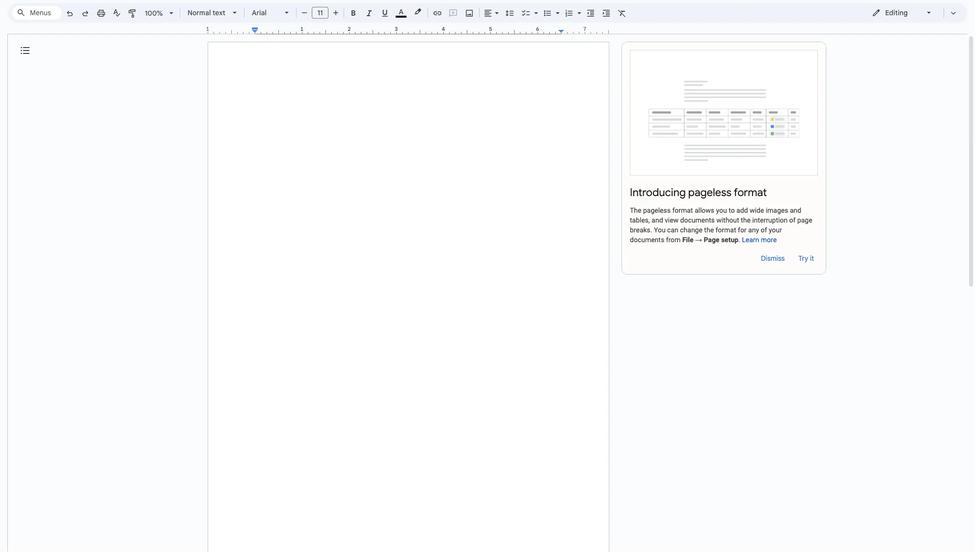 Task type: locate. For each thing, give the bounding box(es) containing it.
pageless inside "the pageless format allows you to add wide images and tables, and view documents without the interruption of page breaks. you can change the format for any of your documents from"
[[643, 207, 671, 215]]

0 vertical spatial the
[[741, 217, 751, 224]]

1 horizontal spatial the
[[741, 217, 751, 224]]

1 horizontal spatial pageless
[[688, 186, 732, 199]]

pageless
[[688, 186, 732, 199], [643, 207, 671, 215]]

of left "page"
[[789, 217, 796, 224]]

the up for
[[741, 217, 751, 224]]

0 horizontal spatial and
[[652, 217, 663, 224]]

and up "page"
[[790, 207, 801, 215]]

Menus field
[[12, 6, 61, 20]]

text color image
[[396, 6, 407, 18]]

1 vertical spatial the
[[704, 226, 714, 234]]

0 horizontal spatial documents
[[630, 236, 664, 244]]

more
[[761, 236, 777, 244]]

checklist menu image
[[532, 6, 538, 10]]

and
[[790, 207, 801, 215], [652, 217, 663, 224]]

styles list. normal text selected. option
[[188, 6, 227, 20]]

1 vertical spatial pageless
[[643, 207, 671, 215]]

0 horizontal spatial pageless
[[643, 207, 671, 215]]

1 vertical spatial of
[[761, 226, 767, 234]]

dismiss
[[761, 254, 785, 263]]

wide
[[750, 207, 764, 215]]

Font size text field
[[312, 7, 328, 19]]

format
[[734, 186, 767, 199], [672, 207, 693, 215], [716, 226, 736, 234]]

0 vertical spatial pageless
[[688, 186, 732, 199]]

0 vertical spatial documents
[[680, 217, 715, 224]]

pageless up allows
[[688, 186, 732, 199]]

1 vertical spatial format
[[672, 207, 693, 215]]

documents up "change"
[[680, 217, 715, 224]]

format down the without
[[716, 226, 736, 234]]

try it button
[[795, 251, 818, 267]]

learn more link
[[742, 236, 777, 244]]

format up view at right
[[672, 207, 693, 215]]

you
[[716, 207, 727, 215]]

from
[[666, 236, 681, 244]]

the
[[741, 217, 751, 224], [704, 226, 714, 234]]

of
[[789, 217, 796, 224], [761, 226, 767, 234]]

interruption
[[752, 217, 788, 224]]

of right any
[[761, 226, 767, 234]]

try
[[799, 254, 808, 263]]

setup
[[721, 236, 739, 244]]

the pageless format allows you to add wide images and tables, and view documents without the interruption of page breaks. you can change the format for any of your documents from
[[630, 207, 812, 244]]

and up you
[[652, 217, 663, 224]]

1 horizontal spatial of
[[789, 217, 796, 224]]

0 vertical spatial format
[[734, 186, 767, 199]]

pageless up view at right
[[643, 207, 671, 215]]

format up wide at the top of page
[[734, 186, 767, 199]]

you
[[654, 226, 666, 234]]

1 horizontal spatial and
[[790, 207, 801, 215]]

1 vertical spatial documents
[[630, 236, 664, 244]]

documents down breaks.
[[630, 236, 664, 244]]

2 vertical spatial format
[[716, 226, 736, 234]]

arial option
[[252, 6, 279, 20]]

to
[[729, 207, 735, 215]]

the up page
[[704, 226, 714, 234]]

Zoom text field
[[142, 6, 166, 20]]

your
[[769, 226, 782, 234]]

format for introducing pageless format
[[734, 186, 767, 199]]

left margin image
[[208, 27, 258, 34]]

0 horizontal spatial of
[[761, 226, 767, 234]]

Font size field
[[312, 7, 332, 19]]

editing button
[[865, 5, 939, 20]]

any
[[748, 226, 759, 234]]

documents
[[680, 217, 715, 224], [630, 236, 664, 244]]

change
[[680, 226, 703, 234]]

add
[[737, 207, 748, 215]]



Task type: vqa. For each thing, say whether or not it's contained in the screenshot.
application
no



Task type: describe. For each thing, give the bounding box(es) containing it.
pageless for the
[[643, 207, 671, 215]]

numbered list menu image
[[575, 6, 581, 10]]

introducing pageless format
[[630, 186, 767, 199]]

0 vertical spatial and
[[790, 207, 801, 215]]

bulleted list menu image
[[553, 6, 560, 10]]

file
[[682, 236, 694, 244]]

learn
[[742, 236, 759, 244]]

highlight color image
[[412, 6, 423, 18]]

format for the pageless format allows you to add wide images and tables, and view documents without the interruption of page breaks. you can change the format for any of your documents from
[[672, 207, 693, 215]]

it
[[810, 254, 814, 263]]

tables,
[[630, 217, 650, 224]]

images
[[766, 207, 788, 215]]

main toolbar
[[61, 0, 630, 434]]

introducing pageless format list
[[622, 42, 826, 275]]

1 vertical spatial and
[[652, 217, 663, 224]]

for
[[738, 226, 747, 234]]

normal
[[188, 8, 211, 17]]

pageless for introducing
[[688, 186, 732, 199]]

mode and view toolbar
[[865, 3, 961, 23]]

normal text
[[188, 8, 225, 17]]

→
[[695, 236, 702, 244]]

without
[[717, 217, 739, 224]]

arial
[[252, 8, 267, 17]]

introducing
[[630, 186, 686, 199]]

allows
[[695, 207, 714, 215]]

page
[[797, 217, 812, 224]]

the
[[630, 207, 642, 215]]

right margin image
[[559, 27, 608, 34]]

1 horizontal spatial documents
[[680, 217, 715, 224]]

line & paragraph spacing image
[[504, 6, 515, 20]]

0 horizontal spatial the
[[704, 226, 714, 234]]

view
[[665, 217, 679, 224]]

breaks.
[[630, 226, 652, 234]]

introducing pageless format application
[[0, 0, 975, 553]]

.
[[739, 236, 740, 244]]

dismiss button
[[757, 251, 789, 267]]

document with wide table extending beyond text width image
[[630, 50, 818, 176]]

insert image image
[[464, 6, 475, 20]]

can
[[667, 226, 679, 234]]

1
[[206, 26, 209, 32]]

file → page setup . learn more
[[682, 236, 777, 244]]

0 vertical spatial of
[[789, 217, 796, 224]]

editing
[[885, 8, 908, 17]]

Zoom field
[[141, 6, 178, 21]]

text
[[213, 8, 225, 17]]

page
[[704, 236, 720, 244]]

try it
[[799, 254, 814, 263]]



